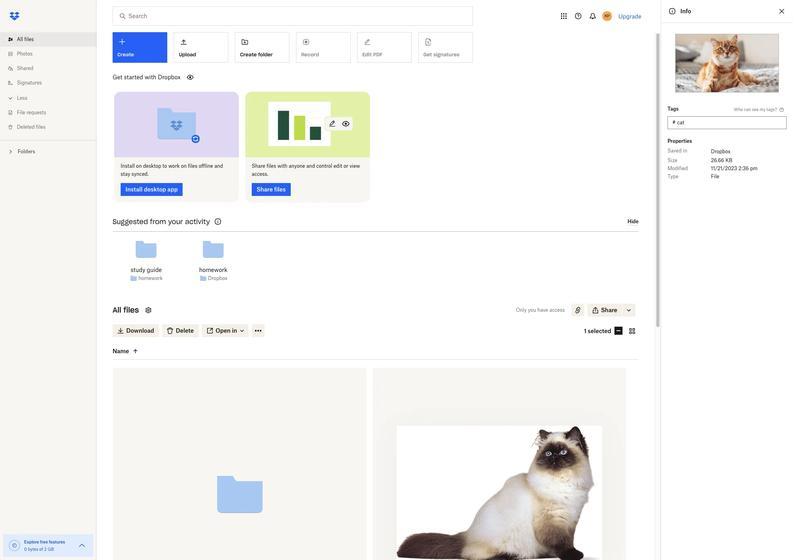 Task type: locate. For each thing, give the bounding box(es) containing it.
in inside dropdown button
[[232, 327, 237, 334]]

in for open in
[[232, 327, 237, 334]]

0
[[24, 547, 27, 552]]

1 horizontal spatial dropbox
[[208, 275, 228, 281]]

0 horizontal spatial file
[[17, 109, 25, 116]]

share inside button
[[257, 186, 273, 193]]

install desktop app
[[126, 186, 178, 193]]

0 horizontal spatial all files
[[17, 36, 34, 42]]

0 vertical spatial homework link
[[199, 265, 228, 274]]

with inside 'share files with anyone and control edit or view access.'
[[278, 163, 288, 169]]

0 vertical spatial install
[[121, 163, 135, 169]]

folder, homework row
[[113, 368, 367, 560]]

view
[[350, 163, 360, 169]]

create up started
[[118, 52, 134, 58]]

homework down the guide
[[139, 275, 163, 281]]

desktop left app on the top left
[[144, 186, 166, 193]]

in for saved in
[[683, 148, 688, 154]]

less image
[[6, 94, 14, 102]]

share down 'access.'
[[257, 186, 273, 193]]

signatures link
[[6, 76, 97, 90]]

1 vertical spatial homework
[[139, 275, 163, 281]]

create inside dropdown button
[[118, 52, 134, 58]]

and left control
[[307, 163, 315, 169]]

activity
[[185, 218, 210, 226]]

create folder button
[[235, 32, 290, 63]]

of
[[39, 547, 43, 552]]

all up download button in the bottom of the page
[[113, 305, 121, 315]]

install on desktop to work on files offline and stay synced.
[[121, 163, 223, 177]]

share files button
[[252, 183, 291, 196]]

desktop left to
[[143, 163, 161, 169]]

and
[[215, 163, 223, 169], [307, 163, 315, 169]]

files up photos
[[24, 36, 34, 42]]

delete button
[[162, 324, 199, 337]]

share
[[252, 163, 265, 169], [257, 186, 273, 193], [601, 306, 618, 313]]

1
[[584, 328, 587, 334]]

dropbox image
[[6, 8, 23, 24]]

files down 'share files with anyone and control edit or view access.' at top left
[[274, 186, 286, 193]]

2 on from the left
[[181, 163, 187, 169]]

share inside 'share files with anyone and control edit or view access.'
[[252, 163, 265, 169]]

11/21/2023 2:36 pm
[[712, 165, 758, 171]]

dropbox
[[158, 74, 181, 80], [712, 149, 731, 155], [208, 275, 228, 281]]

0 horizontal spatial on
[[136, 163, 142, 169]]

1 horizontal spatial all files
[[113, 305, 139, 315]]

1 vertical spatial homework link
[[139, 274, 163, 283]]

desktop inside button
[[144, 186, 166, 193]]

homework link down the guide
[[139, 274, 163, 283]]

shared link
[[6, 61, 97, 76]]

0 horizontal spatial homework
[[139, 275, 163, 281]]

all files left folder settings icon
[[113, 305, 139, 315]]

2 vertical spatial share
[[601, 306, 618, 313]]

homework link
[[199, 265, 228, 274], [139, 274, 163, 283]]

1 vertical spatial in
[[232, 327, 237, 334]]

0 horizontal spatial in
[[232, 327, 237, 334]]

tags?
[[767, 107, 778, 112]]

install inside install on desktop to work on files offline and stay synced.
[[121, 163, 135, 169]]

0 horizontal spatial with
[[145, 74, 156, 80]]

install inside button
[[126, 186, 143, 193]]

explore
[[24, 540, 39, 545]]

study guide link
[[131, 265, 162, 274]]

0 horizontal spatial create
[[118, 52, 134, 58]]

kb
[[726, 157, 733, 163]]

share for share files with anyone and control edit or view access.
[[252, 163, 265, 169]]

dropbox link
[[208, 274, 228, 283]]

file down less
[[17, 109, 25, 116]]

1 vertical spatial desktop
[[144, 186, 166, 193]]

shared
[[17, 65, 33, 71]]

0 horizontal spatial and
[[215, 163, 223, 169]]

properties
[[668, 138, 693, 144]]

free
[[40, 540, 48, 545]]

folder settings image
[[144, 305, 153, 315]]

all files
[[17, 36, 34, 42], [113, 305, 139, 315]]

have
[[538, 307, 549, 313]]

homework up dropbox link
[[199, 266, 228, 273]]

1 on from the left
[[136, 163, 142, 169]]

1 vertical spatial share
[[257, 186, 273, 193]]

access.
[[252, 171, 269, 177]]

install
[[121, 163, 135, 169], [126, 186, 143, 193]]

homework link up dropbox link
[[199, 265, 228, 274]]

create left the folder
[[240, 51, 257, 57]]

1 horizontal spatial create
[[240, 51, 257, 57]]

0 vertical spatial dropbox
[[158, 74, 181, 80]]

0 vertical spatial with
[[145, 74, 156, 80]]

install desktop app button
[[121, 183, 183, 196]]

1 vertical spatial file
[[712, 173, 720, 179]]

26.66 kb
[[712, 157, 733, 163]]

hide button
[[628, 219, 639, 225]]

only you have access
[[516, 307, 565, 313]]

create button
[[113, 32, 167, 63]]

#
[[673, 120, 676, 126]]

in right saved
[[683, 148, 688, 154]]

0 vertical spatial share
[[252, 163, 265, 169]]

1 horizontal spatial in
[[683, 148, 688, 154]]

and right offline
[[215, 163, 223, 169]]

in right open
[[232, 327, 237, 334]]

list
[[0, 27, 97, 140]]

hide
[[628, 219, 639, 225]]

1 horizontal spatial homework
[[199, 266, 228, 273]]

all files up photos
[[17, 36, 34, 42]]

modified
[[668, 165, 688, 171]]

requests
[[27, 109, 46, 116]]

name
[[113, 348, 129, 355]]

share button
[[588, 304, 623, 317]]

1 horizontal spatial and
[[307, 163, 315, 169]]

desktop
[[143, 163, 161, 169], [144, 186, 166, 193]]

1 horizontal spatial all
[[113, 305, 121, 315]]

Search in folder "Dropbox" text field
[[128, 12, 456, 21]]

in
[[683, 148, 688, 154], [232, 327, 237, 334]]

1 vertical spatial install
[[126, 186, 143, 193]]

create
[[240, 51, 257, 57], [118, 52, 134, 58]]

deleted files
[[17, 124, 46, 130]]

1 vertical spatial with
[[278, 163, 288, 169]]

1 horizontal spatial on
[[181, 163, 187, 169]]

with right started
[[145, 74, 156, 80]]

1 vertical spatial dropbox
[[712, 149, 731, 155]]

file for file requests
[[17, 109, 25, 116]]

install for install desktop app
[[126, 186, 143, 193]]

with left anyone
[[278, 163, 288, 169]]

0 horizontal spatial all
[[17, 36, 23, 42]]

2 and from the left
[[307, 163, 315, 169]]

all inside "link"
[[17, 36, 23, 42]]

type
[[668, 173, 679, 179]]

files up 'access.'
[[267, 163, 276, 169]]

0 vertical spatial all
[[17, 36, 23, 42]]

all files inside "link"
[[17, 36, 34, 42]]

0 horizontal spatial homework link
[[139, 274, 163, 283]]

2:36
[[739, 165, 749, 171]]

file
[[17, 109, 25, 116], [712, 173, 720, 179]]

install up stay
[[121, 163, 135, 169]]

install down synced. at the left top
[[126, 186, 143, 193]]

0 horizontal spatial dropbox
[[158, 74, 181, 80]]

all
[[17, 36, 23, 42], [113, 305, 121, 315]]

from
[[150, 218, 166, 226]]

0 vertical spatial in
[[683, 148, 688, 154]]

files left offline
[[188, 163, 198, 169]]

None field
[[0, 0, 62, 9]]

0 vertical spatial all files
[[17, 36, 34, 42]]

1 horizontal spatial file
[[712, 173, 720, 179]]

name button
[[113, 347, 180, 356]]

on right work
[[181, 163, 187, 169]]

app
[[168, 186, 178, 193]]

create inside button
[[240, 51, 257, 57]]

1 and from the left
[[215, 163, 223, 169]]

kp
[[605, 13, 610, 19]]

file down 11/21/2023
[[712, 173, 720, 179]]

0 vertical spatial desktop
[[143, 163, 161, 169]]

open in
[[216, 327, 237, 334]]

2 vertical spatial dropbox
[[208, 275, 228, 281]]

and inside install on desktop to work on files offline and stay synced.
[[215, 163, 223, 169]]

all up photos
[[17, 36, 23, 42]]

close right sidebar image
[[778, 6, 787, 16]]

with
[[145, 74, 156, 80], [278, 163, 288, 169]]

1 horizontal spatial with
[[278, 163, 288, 169]]

/how smart are cats.avif image
[[676, 34, 780, 93]]

list containing all files
[[0, 27, 97, 140]]

create folder
[[240, 51, 273, 57]]

files inside 'share files with anyone and control edit or view access.'
[[267, 163, 276, 169]]

share up 'access.'
[[252, 163, 265, 169]]

0 vertical spatial file
[[17, 109, 25, 116]]

share up selected
[[601, 306, 618, 313]]

on up synced. at the left top
[[136, 163, 142, 169]]

26.66
[[712, 157, 725, 163]]



Task type: describe. For each thing, give the bounding box(es) containing it.
2 horizontal spatial dropbox
[[712, 149, 731, 155]]

share files with anyone and control edit or view access.
[[252, 163, 360, 177]]

study
[[131, 266, 145, 273]]

suggested
[[113, 218, 148, 226]]

synced.
[[132, 171, 149, 177]]

saved in
[[668, 148, 688, 154]]

guide
[[147, 266, 162, 273]]

less
[[17, 95, 27, 101]]

files inside "link"
[[24, 36, 34, 42]]

access
[[550, 307, 565, 313]]

download
[[126, 327, 154, 334]]

who can see my tags?
[[734, 107, 778, 112]]

open
[[216, 327, 231, 334]]

explore free features 0 bytes of 2 gb
[[24, 540, 65, 552]]

with for started
[[145, 74, 156, 80]]

upgrade
[[619, 13, 642, 20]]

create for create folder
[[240, 51, 257, 57]]

upload
[[179, 51, 196, 57]]

with for files
[[278, 163, 288, 169]]

deleted
[[17, 124, 35, 130]]

can
[[745, 107, 751, 112]]

who
[[734, 107, 744, 112]]

and inside 'share files with anyone and control edit or view access.'
[[307, 163, 315, 169]]

features
[[49, 540, 65, 545]]

anyone
[[289, 163, 305, 169]]

share for share files
[[257, 186, 273, 193]]

quota usage element
[[8, 539, 21, 552]]

file requests link
[[6, 105, 97, 120]]

work
[[168, 163, 180, 169]]

1 vertical spatial all
[[113, 305, 121, 315]]

info
[[681, 8, 692, 14]]

gb
[[48, 547, 54, 552]]

stay
[[121, 171, 130, 177]]

signatures
[[17, 80, 42, 86]]

1 vertical spatial all files
[[113, 305, 139, 315]]

upload button
[[174, 32, 229, 63]]

offline
[[199, 163, 213, 169]]

all files link
[[6, 32, 97, 47]]

11/21/2023
[[712, 165, 738, 171]]

started
[[124, 74, 143, 80]]

create for create
[[118, 52, 134, 58]]

2
[[44, 547, 47, 552]]

suggested from your activity
[[113, 218, 210, 226]]

install for install on desktop to work on files offline and stay synced.
[[121, 163, 135, 169]]

folder
[[258, 51, 273, 57]]

Add a tag text field
[[678, 118, 782, 127]]

1 selected
[[584, 328, 612, 334]]

pm
[[751, 165, 758, 171]]

my
[[760, 107, 766, 112]]

file, himalayan-chocolate-point.webp row
[[373, 368, 627, 560]]

files inside button
[[274, 186, 286, 193]]

delete
[[176, 327, 194, 334]]

photos
[[17, 51, 33, 57]]

files left folder settings icon
[[124, 305, 139, 315]]

bytes
[[28, 547, 38, 552]]

file for file
[[712, 173, 720, 179]]

file requests
[[17, 109, 46, 116]]

get
[[113, 74, 122, 80]]

size
[[668, 157, 678, 163]]

edit
[[334, 163, 343, 169]]

folders
[[18, 149, 35, 155]]

deleted files link
[[6, 120, 97, 134]]

photos link
[[6, 47, 97, 61]]

to
[[163, 163, 167, 169]]

kp button
[[601, 10, 614, 23]]

tags
[[668, 106, 679, 112]]

saved
[[668, 148, 682, 154]]

files right "deleted"
[[36, 124, 46, 130]]

share inside button
[[601, 306, 618, 313]]

get started with dropbox
[[113, 74, 181, 80]]

files inside install on desktop to work on files offline and stay synced.
[[188, 163, 198, 169]]

download button
[[113, 324, 159, 337]]

0 vertical spatial homework
[[199, 266, 228, 273]]

1 horizontal spatial homework link
[[199, 265, 228, 274]]

all files list item
[[0, 32, 97, 47]]

folders button
[[0, 145, 97, 157]]

share files
[[257, 186, 286, 193]]

or
[[344, 163, 348, 169]]

selected
[[588, 328, 612, 334]]

who can see my tags? image
[[779, 107, 786, 113]]

only
[[516, 307, 527, 313]]

you
[[528, 307, 537, 313]]

open in button
[[202, 324, 249, 337]]

your
[[168, 218, 183, 226]]

control
[[317, 163, 332, 169]]

desktop inside install on desktop to work on files offline and stay synced.
[[143, 163, 161, 169]]

study guide
[[131, 266, 162, 273]]

upgrade link
[[619, 13, 642, 20]]



Task type: vqa. For each thing, say whether or not it's contained in the screenshot.
file, himalayan-chocolate-point.webp row
yes



